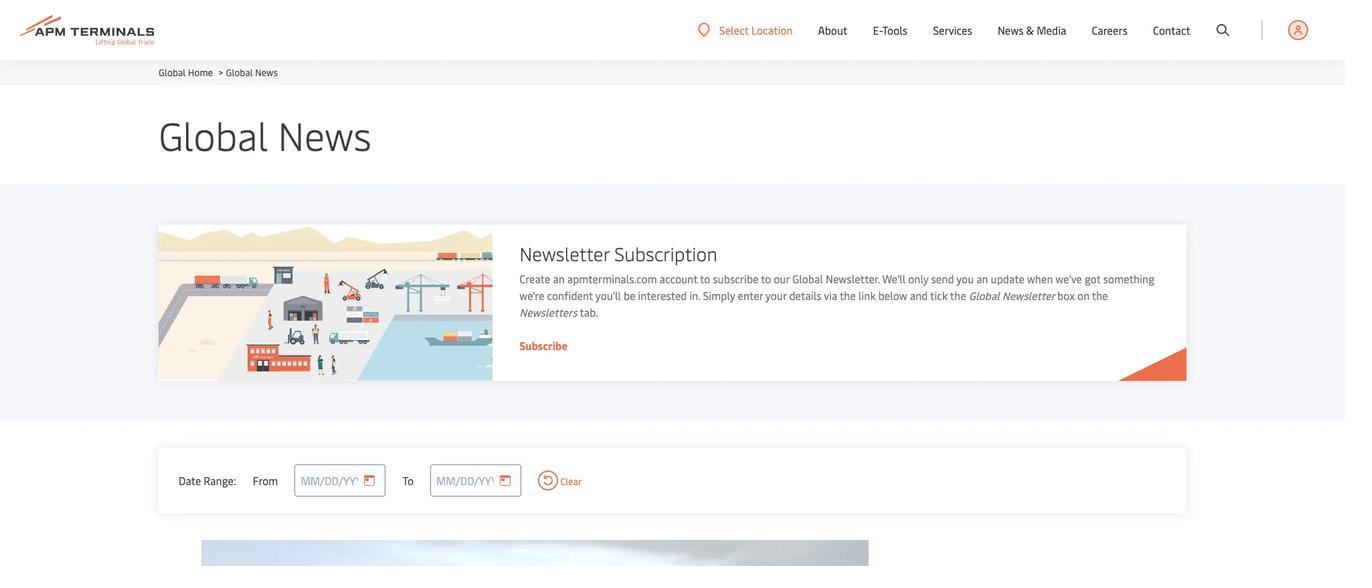 Task type: locate. For each thing, give the bounding box(es) containing it.
the
[[840, 288, 856, 303], [950, 288, 966, 303], [1092, 288, 1108, 303]]

an
[[553, 272, 565, 286], [977, 272, 988, 286]]

got
[[1085, 272, 1101, 286]]

subscription
[[614, 241, 718, 266]]

apmterminals.com
[[567, 272, 657, 286]]

0 horizontal spatial an
[[553, 272, 565, 286]]

1 horizontal spatial to
[[761, 272, 771, 286]]

below
[[879, 288, 908, 303]]

update
[[991, 272, 1025, 286]]

global down you
[[969, 288, 1000, 303]]

newsletter
[[520, 241, 610, 266], [1002, 288, 1055, 303]]

to
[[700, 272, 710, 286], [761, 272, 771, 286]]

1 vertical spatial newsletter
[[1002, 288, 1055, 303]]

1 horizontal spatial an
[[977, 272, 988, 286]]

global down global home > global news
[[159, 108, 268, 161]]

global for global home > global news
[[159, 66, 186, 79]]

0 horizontal spatial to
[[700, 272, 710, 286]]

careers
[[1092, 23, 1128, 37]]

you
[[957, 272, 974, 286]]

global left home at the left top of the page
[[159, 66, 186, 79]]

global
[[159, 66, 186, 79], [226, 66, 253, 79], [159, 108, 268, 161], [792, 272, 823, 286], [969, 288, 1000, 303]]

220112 ptp to invest image
[[201, 541, 869, 567]]

subscribe
[[713, 272, 759, 286]]

2 horizontal spatial the
[[1092, 288, 1108, 303]]

we'll
[[883, 272, 906, 286]]

3 the from the left
[[1092, 288, 1108, 303]]

careers button
[[1092, 0, 1128, 60]]

an up confident
[[553, 272, 565, 286]]

contact
[[1153, 23, 1191, 37]]

confident
[[547, 288, 593, 303]]

newsletter up create
[[520, 241, 610, 266]]

you'll
[[596, 288, 621, 303]]

To text field
[[430, 465, 521, 497]]

create
[[520, 272, 551, 286]]

1 to from the left
[[700, 272, 710, 286]]

2 vertical spatial news
[[278, 108, 372, 161]]

1 horizontal spatial the
[[950, 288, 966, 303]]

global inside the global newsletter box on the newsletters tab.
[[969, 288, 1000, 303]]

account
[[660, 272, 698, 286]]

home
[[188, 66, 213, 79]]

when
[[1027, 272, 1053, 286]]

1 horizontal spatial newsletter
[[1002, 288, 1055, 303]]

0 horizontal spatial newsletter
[[520, 241, 610, 266]]

to up in.
[[700, 272, 710, 286]]

interested
[[638, 288, 687, 303]]

from
[[253, 474, 278, 488]]

newsletter down when
[[1002, 288, 1055, 303]]

send
[[931, 272, 954, 286]]

global home link
[[159, 66, 213, 79]]

date range:
[[179, 474, 236, 488]]

1 vertical spatial news
[[255, 66, 278, 79]]

the down you
[[950, 288, 966, 303]]

the inside the global newsletter box on the newsletters tab.
[[1092, 288, 1108, 303]]

>
[[219, 66, 223, 79]]

global for global news
[[159, 108, 268, 161]]

global up details on the right of page
[[792, 272, 823, 286]]

services
[[933, 23, 972, 37]]

select location button
[[698, 22, 793, 37]]

via
[[824, 288, 838, 303]]

global right >
[[226, 66, 253, 79]]

about
[[818, 23, 848, 37]]

the right via
[[840, 288, 856, 303]]

e-tools button
[[873, 0, 908, 60]]

2 to from the left
[[761, 272, 771, 286]]

range:
[[204, 474, 236, 488]]

an right you
[[977, 272, 988, 286]]

newsletter.
[[826, 272, 880, 286]]

0 vertical spatial newsletter
[[520, 241, 610, 266]]

news & media
[[998, 23, 1067, 37]]

news & media button
[[998, 0, 1067, 60]]

we're
[[520, 288, 545, 303]]

news
[[998, 23, 1024, 37], [255, 66, 278, 79], [278, 108, 372, 161]]

to left our
[[761, 272, 771, 286]]

newsletter subscription
[[520, 241, 718, 266]]

media
[[1037, 23, 1067, 37]]

global inside the "create an apmterminals.com account to subscribe to our global newsletter. we'll only send you an update when we've got something we're confident you'll be interested in. simply enter your details via the link below and tick the"
[[792, 272, 823, 286]]

0 horizontal spatial the
[[840, 288, 856, 303]]

to
[[403, 474, 414, 488]]

contact button
[[1153, 0, 1191, 60]]

e-tools
[[873, 23, 908, 37]]

details
[[789, 288, 822, 303]]

simply
[[703, 288, 735, 303]]

0 vertical spatial news
[[998, 23, 1024, 37]]

the right on
[[1092, 288, 1108, 303]]

1 an from the left
[[553, 272, 565, 286]]



Task type: vqa. For each thing, say whether or not it's contained in the screenshot.
confident
yes



Task type: describe. For each thing, give the bounding box(es) containing it.
in.
[[690, 288, 701, 303]]

box
[[1058, 288, 1075, 303]]

we've
[[1056, 272, 1082, 286]]

and
[[910, 288, 928, 303]]

global for global newsletter box on the newsletters tab.
[[969, 288, 1000, 303]]

tools
[[883, 23, 908, 37]]

only
[[908, 272, 929, 286]]

subscribe
[[520, 339, 568, 353]]

newsletters
[[520, 305, 577, 320]]

your
[[766, 288, 787, 303]]

about button
[[818, 0, 848, 60]]

e-
[[873, 23, 883, 37]]

From text field
[[295, 465, 386, 497]]

our
[[774, 272, 790, 286]]

tab.
[[580, 305, 598, 320]]

global newsletter box on the newsletters tab.
[[520, 288, 1108, 320]]

location
[[752, 22, 793, 37]]

create an apmterminals.com account to subscribe to our global newsletter. we'll only send you an update when we've got something we're confident you'll be interested in. simply enter your details via the link below and tick the
[[520, 272, 1155, 303]]

link
[[859, 288, 876, 303]]

1 the from the left
[[840, 288, 856, 303]]

enter
[[738, 288, 763, 303]]

select
[[719, 22, 749, 37]]

date
[[179, 474, 201, 488]]

newsletter inside the global newsletter box on the newsletters tab.
[[1002, 288, 1055, 303]]

something
[[1104, 272, 1155, 286]]

clear
[[558, 476, 582, 489]]

on
[[1078, 288, 1090, 303]]

2 an from the left
[[977, 272, 988, 286]]

be
[[624, 288, 636, 303]]

tick
[[930, 288, 948, 303]]

clear button
[[538, 471, 582, 491]]

services button
[[933, 0, 972, 60]]

global home > global news
[[159, 66, 278, 79]]

news inside popup button
[[998, 23, 1024, 37]]

global news
[[159, 108, 372, 161]]

2 the from the left
[[950, 288, 966, 303]]

container terminal illustration image
[[159, 225, 493, 382]]

select location
[[719, 22, 793, 37]]

&
[[1026, 23, 1034, 37]]



